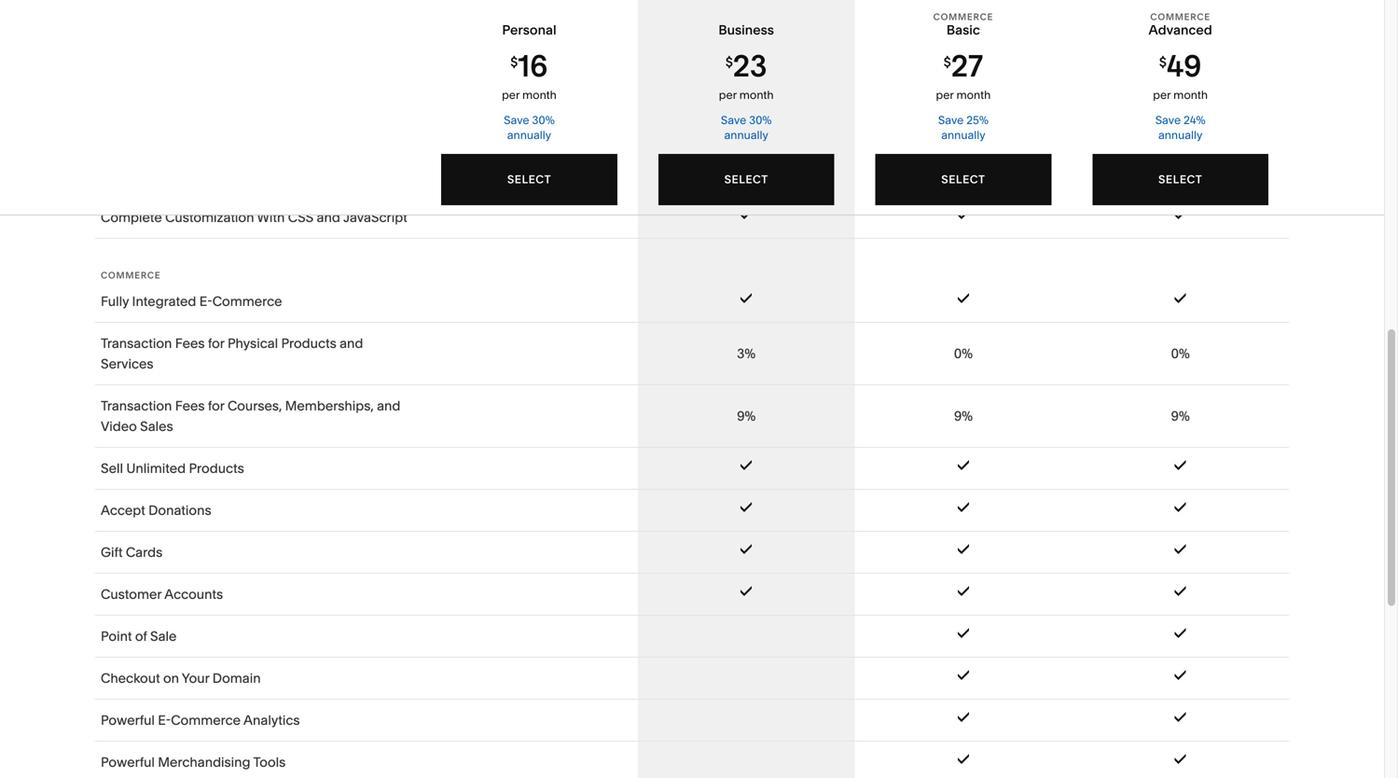 Task type: locate. For each thing, give the bounding box(es) containing it.
month down 23
[[740, 88, 774, 102]]

sell unlimited products
[[101, 461, 244, 476]]

transaction for services
[[101, 336, 172, 351]]

$ down personal
[[511, 54, 518, 70]]

annually down 24%
[[1159, 128, 1203, 142]]

products up donations at the bottom left
[[189, 461, 244, 476]]

memberships,
[[285, 398, 374, 414]]

30% down $ 23 per month
[[750, 113, 772, 127]]

$ for 49
[[1160, 54, 1167, 70]]

0 horizontal spatial save 30% annually
[[504, 113, 555, 142]]

save left 25%
[[939, 113, 964, 127]]

1 select from the left
[[508, 173, 552, 186]]

save 30% annually for 23
[[721, 113, 772, 142]]

2 per from the left
[[719, 88, 737, 102]]

transaction inside transaction fees for physical products and services
[[101, 336, 172, 351]]

25%
[[967, 113, 989, 127]]

$
[[511, 54, 518, 70], [726, 54, 733, 70], [944, 54, 952, 70], [1160, 54, 1167, 70]]

month inside '$ 27 per month'
[[957, 88, 991, 102]]

sales
[[140, 419, 173, 434]]

select for 1st select button from right
[[1159, 173, 1203, 186]]

2 for from the top
[[208, 398, 225, 414]]

1 vertical spatial products
[[189, 461, 244, 476]]

editing
[[740, 745, 783, 761]]

0 horizontal spatial 30%
[[532, 113, 555, 127]]

1 horizontal spatial your
[[466, 745, 494, 761]]

save left 24%
[[1156, 113, 1182, 127]]

transaction for video
[[101, 398, 172, 414]]

commerce up the fully
[[101, 270, 161, 281]]

2 transaction from the top
[[101, 398, 172, 414]]

save
[[504, 113, 530, 127], [721, 113, 747, 127], [939, 113, 964, 127], [1156, 113, 1182, 127]]

2 9% from the left
[[955, 408, 973, 424]]

1 fees from the top
[[175, 336, 205, 351]]

1 vertical spatial transaction
[[101, 398, 172, 414]]

month up 24%
[[1174, 88, 1209, 102]]

javascript
[[343, 210, 408, 225]]

per for 23
[[719, 88, 737, 102]]

save 30% annually down $ 16 per month
[[504, 113, 555, 142]]

month up 25%
[[957, 88, 991, 102]]

fees inside "transaction fees for courses, memberships, and video sales"
[[175, 398, 205, 414]]

per inside $ 16 per month
[[502, 88, 520, 102]]

0 vertical spatial e-
[[200, 294, 213, 309]]

turtle
[[103, 664, 133, 677]]

powerful down terryturtle85@gmail.com
[[101, 713, 155, 728]]

1 30% from the left
[[532, 113, 555, 127]]

annually inside save 24% annually
[[1159, 128, 1203, 142]]

2 $ from the left
[[726, 54, 733, 70]]

accounts
[[164, 587, 223, 602]]

for
[[208, 336, 225, 351], [208, 398, 225, 414]]

$ inside '$ 27 per month'
[[944, 54, 952, 70]]

1 vertical spatial for
[[208, 398, 225, 414]]

$ down "basic" at the right of page
[[944, 54, 952, 70]]

fees
[[175, 336, 205, 351], [175, 398, 205, 414]]

transaction inside "transaction fees for courses, memberships, and video sales"
[[101, 398, 172, 414]]

0 vertical spatial your
[[182, 671, 209, 686]]

fees down fully integrated e-commerce
[[175, 336, 205, 351]]

save 30% annually
[[504, 113, 555, 142], [721, 113, 772, 142]]

$ down business
[[726, 54, 733, 70]]

1 annually from the left
[[507, 128, 552, 142]]

0 horizontal spatial products
[[189, 461, 244, 476]]

3 9% from the left
[[1172, 408, 1191, 424]]

terry
[[74, 664, 101, 677]]

0 vertical spatial transaction
[[101, 336, 172, 351]]

30%
[[532, 113, 555, 127], [750, 113, 772, 127]]

transaction up services
[[101, 336, 172, 351]]

month down "16"
[[523, 88, 557, 102]]

1 $ from the left
[[511, 54, 518, 70]]

3 select from the left
[[942, 173, 986, 186]]

per inside $ 23 per month
[[719, 88, 737, 102]]

annually inside save 25% annually
[[942, 128, 986, 142]]

0 vertical spatial for
[[208, 336, 225, 351]]

fees for physical
[[175, 336, 205, 351]]

per
[[502, 88, 520, 102], [719, 88, 737, 102], [937, 88, 954, 102], [1154, 88, 1172, 102]]

for left physical
[[208, 336, 225, 351]]

commerce up 49
[[1151, 11, 1211, 22]]

month inside $ 49 per month
[[1174, 88, 1209, 102]]

powerful left merchandising at the bottom of page
[[101, 755, 155, 770]]

powerful
[[101, 713, 155, 728], [101, 755, 155, 770]]

1 transaction from the top
[[101, 336, 172, 351]]

2 powerful from the top
[[101, 755, 155, 770]]

1 for from the top
[[208, 336, 225, 351]]

1 vertical spatial powerful
[[101, 755, 155, 770]]

per down 27
[[937, 88, 954, 102]]

1 horizontal spatial 0%
[[1172, 346, 1191, 362]]

month inside $ 23 per month
[[740, 88, 774, 102]]

3%
[[738, 346, 756, 362]]

3 month from the left
[[957, 88, 991, 102]]

fees inside transaction fees for physical products and services
[[175, 336, 205, 351]]

0 horizontal spatial e-
[[158, 713, 171, 728]]

and inside transaction fees for physical products and services
[[340, 336, 363, 351]]

per down 49
[[1154, 88, 1172, 102]]

1 powerful from the top
[[101, 713, 155, 728]]

9%
[[737, 408, 756, 424], [955, 408, 973, 424], [1172, 408, 1191, 424]]

merchandising
[[158, 755, 251, 770]]

1 horizontal spatial products
[[281, 336, 337, 351]]

1 vertical spatial e-
[[158, 713, 171, 728]]

analytics
[[244, 713, 300, 728]]

and right css
[[317, 210, 341, 225]]

2 save from the left
[[721, 113, 747, 127]]

and up memberships,
[[340, 336, 363, 351]]

products right physical
[[281, 336, 337, 351]]

4 $ from the left
[[1160, 54, 1167, 70]]

2 fees from the top
[[175, 398, 205, 414]]

1 horizontal spatial 30%
[[750, 113, 772, 127]]

1 vertical spatial your
[[466, 745, 494, 761]]

save inside save 24% annually
[[1156, 113, 1182, 127]]

and right memberships,
[[377, 398, 401, 414]]

3 $ from the left
[[944, 54, 952, 70]]

23
[[733, 48, 768, 84]]

per inside $ 49 per month
[[1154, 88, 1172, 102]]

products
[[281, 336, 337, 351], [189, 461, 244, 476]]

4 month from the left
[[1174, 88, 1209, 102]]

24%
[[1184, 113, 1206, 127]]

for left courses,
[[208, 398, 225, 414]]

site.
[[816, 745, 841, 761]]

expired.
[[548, 745, 598, 761]]

2 save 30% annually from the left
[[721, 113, 772, 142]]

3 annually from the left
[[942, 128, 986, 142]]

commerce
[[934, 11, 994, 22], [1151, 11, 1211, 22], [101, 270, 161, 281], [213, 294, 282, 309], [171, 713, 241, 728]]

for inside transaction fees for physical products and services
[[208, 336, 225, 351]]

1 per from the left
[[502, 88, 520, 102]]

0 vertical spatial fees
[[175, 336, 205, 351]]

2 vertical spatial and
[[377, 398, 401, 414]]

accept donations
[[101, 503, 211, 518]]

$ for 23
[[726, 54, 733, 70]]

per inside '$ 27 per month'
[[937, 88, 954, 102]]

annually down $ 23 per month
[[725, 128, 769, 142]]

has
[[523, 745, 545, 761]]

4 select button from the left
[[1093, 154, 1269, 205]]

1 vertical spatial fees
[[175, 398, 205, 414]]

subscribe
[[601, 745, 664, 761]]

month for 16
[[523, 88, 557, 102]]

fees for courses,
[[175, 398, 205, 414]]

2 select from the left
[[725, 173, 769, 186]]

0 vertical spatial powerful
[[101, 713, 155, 728]]

0 vertical spatial and
[[317, 210, 341, 225]]

commerce basic
[[934, 11, 994, 38]]

1 save 30% annually from the left
[[504, 113, 555, 142]]

1 horizontal spatial save 30% annually
[[721, 113, 772, 142]]

save down $ 16 per month
[[504, 113, 530, 127]]

0 horizontal spatial 9%
[[737, 408, 756, 424]]

to
[[667, 745, 679, 761]]

2 month from the left
[[740, 88, 774, 102]]

0 vertical spatial products
[[281, 336, 337, 351]]

point of sale
[[101, 629, 177, 644]]

commerce up merchandising at the bottom of page
[[171, 713, 241, 728]]

$ 23 per month
[[719, 48, 774, 102]]

annually
[[507, 128, 552, 142], [725, 128, 769, 142], [942, 128, 986, 142], [1159, 128, 1203, 142]]

annually down $ 16 per month
[[507, 128, 552, 142]]

1 9% from the left
[[737, 408, 756, 424]]

3 save from the left
[[939, 113, 964, 127]]

save down $ 23 per month
[[721, 113, 747, 127]]

accept
[[101, 503, 145, 518]]

powerful for powerful e-commerce analytics
[[101, 713, 155, 728]]

transaction
[[101, 336, 172, 351], [101, 398, 172, 414]]

and
[[317, 210, 341, 225], [340, 336, 363, 351], [377, 398, 401, 414]]

2 annually from the left
[[725, 128, 769, 142]]

1 horizontal spatial 9%
[[955, 408, 973, 424]]

0%
[[955, 346, 973, 362], [1172, 346, 1191, 362]]

terry turtle terryturtle85@gmail.com
[[74, 664, 204, 692]]

transaction up video at left bottom
[[101, 398, 172, 414]]

4 save from the left
[[1156, 113, 1182, 127]]

1 vertical spatial and
[[340, 336, 363, 351]]

select
[[508, 173, 552, 186], [725, 173, 769, 186], [942, 173, 986, 186], [1159, 173, 1203, 186]]

checkout on your domain
[[101, 671, 261, 686]]

your left trial
[[466, 745, 494, 761]]

save 30% annually for 16
[[504, 113, 555, 142]]

0 horizontal spatial 0%
[[955, 346, 973, 362]]

4 annually from the left
[[1159, 128, 1203, 142]]

annually down 25%
[[942, 128, 986, 142]]

e- down on
[[158, 713, 171, 728]]

49
[[1167, 48, 1202, 84]]

30% down $ 16 per month
[[532, 113, 555, 127]]

your
[[182, 671, 209, 686], [466, 745, 494, 761]]

month inside $ 16 per month
[[523, 88, 557, 102]]

physical
[[228, 336, 278, 351]]

$ for 27
[[944, 54, 952, 70]]

commerce advanced
[[1149, 11, 1213, 38]]

$ down the advanced on the top
[[1160, 54, 1167, 70]]

of
[[135, 629, 147, 644]]

save inside save 25% annually
[[939, 113, 964, 127]]

and for memberships,
[[377, 398, 401, 414]]

for for courses,
[[208, 398, 225, 414]]

$ inside $ 16 per month
[[511, 54, 518, 70]]

4 select from the left
[[1159, 173, 1203, 186]]

3 per from the left
[[937, 88, 954, 102]]

save 30% annually down $ 23 per month
[[721, 113, 772, 142]]

commerce up 27
[[934, 11, 994, 22]]

fees left courses,
[[175, 398, 205, 414]]

per down 23
[[719, 88, 737, 102]]

$ inside $ 49 per month
[[1160, 54, 1167, 70]]

e-
[[200, 294, 213, 309], [158, 713, 171, 728]]

your right on
[[182, 671, 209, 686]]

video
[[101, 419, 137, 434]]

2 30% from the left
[[750, 113, 772, 127]]

2 horizontal spatial 9%
[[1172, 408, 1191, 424]]

personal
[[502, 22, 557, 38]]

commerce inside commerce advanced
[[1151, 11, 1211, 22]]

and inside "transaction fees for courses, memberships, and video sales"
[[377, 398, 401, 414]]

4 per from the left
[[1154, 88, 1172, 102]]

for inside "transaction fees for courses, memberships, and video sales"
[[208, 398, 225, 414]]

cards
[[126, 545, 163, 560]]

month
[[523, 88, 557, 102], [740, 88, 774, 102], [957, 88, 991, 102], [1174, 88, 1209, 102]]

per down "16"
[[502, 88, 520, 102]]

e- right integrated at the top left of page
[[200, 294, 213, 309]]

customization
[[165, 210, 254, 225]]

1 month from the left
[[523, 88, 557, 102]]

month for 49
[[1174, 88, 1209, 102]]

$ inside $ 23 per month
[[726, 54, 733, 70]]

select button
[[442, 154, 618, 205], [659, 154, 835, 205], [876, 154, 1052, 205], [1093, 154, 1269, 205]]



Task type: describe. For each thing, give the bounding box(es) containing it.
$ for 16
[[511, 54, 518, 70]]

customer accounts
[[101, 587, 223, 602]]

point
[[101, 629, 132, 644]]

2 select button from the left
[[659, 154, 835, 205]]

save 25% annually
[[939, 113, 989, 142]]

per for 16
[[502, 88, 520, 102]]

powerful merchandising tools
[[101, 755, 286, 770]]

donations
[[149, 503, 211, 518]]

business
[[719, 22, 775, 38]]

commerce up physical
[[213, 294, 282, 309]]

$ 27 per month
[[937, 48, 991, 102]]

services
[[101, 356, 154, 372]]

fully integrated e-commerce
[[101, 294, 282, 309]]

per for 27
[[937, 88, 954, 102]]

select for fourth select button from the right
[[508, 173, 552, 186]]

gift
[[101, 545, 123, 560]]

products inside transaction fees for physical products and services
[[281, 336, 337, 351]]

save 24% annually
[[1156, 113, 1206, 142]]

30% for 23
[[750, 113, 772, 127]]

3 select button from the left
[[876, 154, 1052, 205]]

2 0% from the left
[[1172, 346, 1191, 362]]

27
[[952, 48, 984, 84]]

1 horizontal spatial e-
[[200, 294, 213, 309]]

powerful for powerful merchandising tools
[[101, 755, 155, 770]]

trial
[[497, 745, 520, 761]]

fully
[[101, 294, 129, 309]]

30% for 16
[[532, 113, 555, 127]]

for for physical
[[208, 336, 225, 351]]

on
[[163, 671, 179, 686]]

commerce for commerce advanced
[[1151, 11, 1211, 22]]

integrated
[[132, 294, 196, 309]]

css
[[288, 210, 314, 225]]

and for products
[[340, 336, 363, 351]]

advanced
[[1149, 22, 1213, 38]]

tools
[[253, 755, 286, 770]]

terryturtle85@gmail.com
[[74, 679, 204, 692]]

courses,
[[228, 398, 282, 414]]

select for 2nd select button from right
[[942, 173, 986, 186]]

transaction fees for physical products and services
[[101, 336, 363, 372]]

1 select button from the left
[[442, 154, 618, 205]]

with
[[257, 210, 285, 225]]

complete
[[101, 210, 162, 225]]

domain
[[213, 671, 261, 686]]

powerful e-commerce analytics
[[101, 713, 300, 728]]

published
[[802, 41, 856, 55]]

checkout
[[101, 671, 160, 686]]

1 save from the left
[[504, 113, 530, 127]]

select for 2nd select button from the left
[[725, 173, 769, 186]]

commerce for commerce basic
[[934, 11, 994, 22]]

unlimited
[[126, 461, 186, 476]]

customer
[[101, 587, 162, 602]]

$ 16 per month
[[502, 48, 557, 102]]

complete customization with css and javascript
[[101, 210, 408, 225]]

per for 49
[[1154, 88, 1172, 102]]

sale
[[150, 629, 177, 644]]

your trial has expired. subscribe to continue editing your site.
[[466, 745, 841, 761]]

month for 27
[[957, 88, 991, 102]]

$ 49 per month
[[1154, 48, 1209, 102]]

basic
[[947, 22, 981, 38]]

1 0% from the left
[[955, 346, 973, 362]]

gift cards
[[101, 545, 163, 560]]

0 horizontal spatial your
[[182, 671, 209, 686]]

month for 23
[[740, 88, 774, 102]]

continue
[[682, 745, 737, 761]]

commerce for commerce
[[101, 270, 161, 281]]

16
[[518, 48, 548, 84]]

sell
[[101, 461, 123, 476]]

your
[[786, 745, 813, 761]]

transaction fees for courses, memberships, and video sales
[[101, 398, 401, 434]]



Task type: vqa. For each thing, say whether or not it's contained in the screenshot.
Search
no



